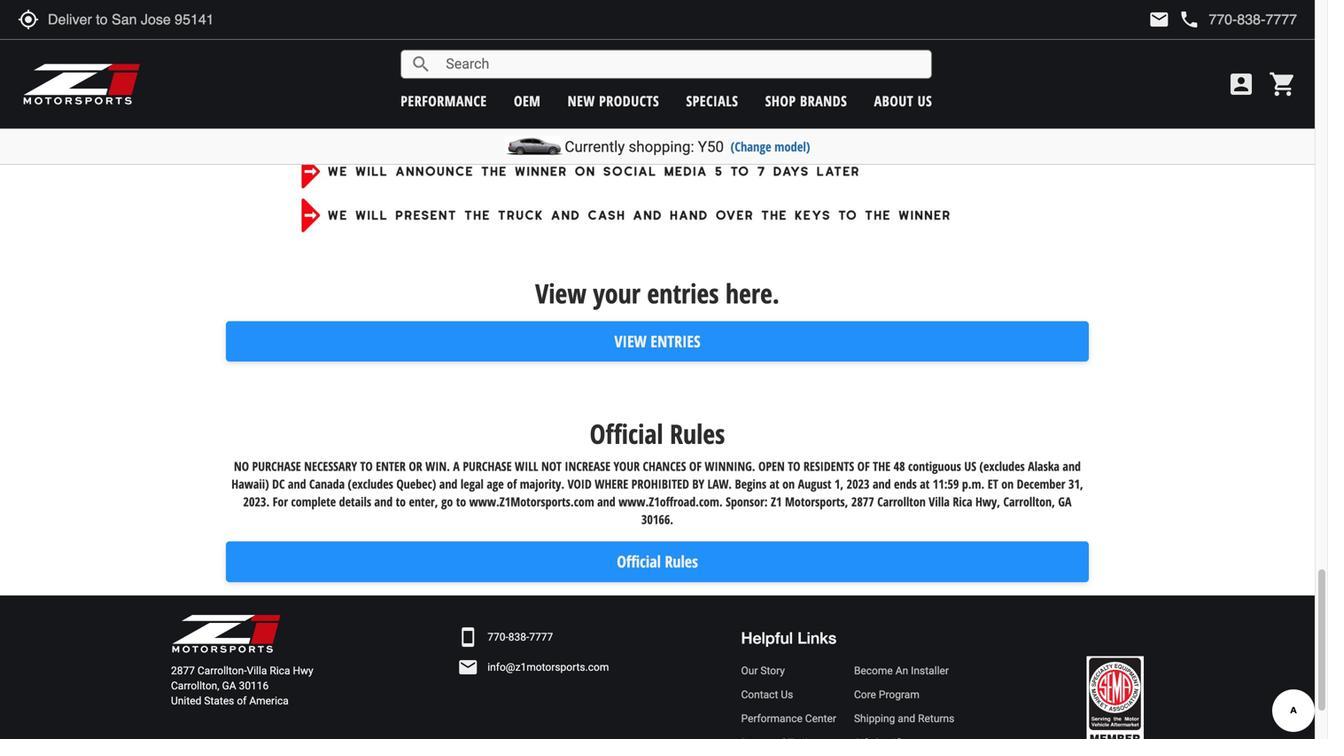 Task type: locate. For each thing, give the bounding box(es) containing it.
us
[[918, 91, 933, 110], [781, 689, 794, 701]]

0 horizontal spatial at
[[770, 476, 780, 493]]

rules inside button
[[665, 551, 698, 573]]

1 horizontal spatial purchase
[[463, 458, 512, 475]]

our
[[741, 665, 758, 677]]

purchase up dc on the left of page
[[252, 458, 301, 475]]

hwy
[[293, 665, 314, 677]]

complete
[[291, 494, 336, 510]]

smartphone
[[458, 627, 479, 648]]

purchase up age
[[463, 458, 512, 475]]

age
[[487, 476, 504, 493]]

of up by
[[690, 458, 702, 475]]

1 horizontal spatial to
[[456, 494, 466, 510]]

villa inside 2877 carrollton-villa rica hwy carrollton, ga 30116 united states of america
[[247, 665, 267, 677]]

official up your
[[590, 416, 664, 452]]

0 vertical spatial rules
[[670, 416, 725, 452]]

to
[[360, 458, 373, 475], [788, 458, 801, 475]]

2877 carrollton-villa rica hwy carrollton, ga 30116 united states of america
[[171, 665, 314, 708]]

installer
[[911, 665, 949, 677]]

my_location
[[18, 9, 39, 30]]

canada
[[309, 476, 345, 493]]

1 horizontal spatial of
[[858, 458, 870, 475]]

details
[[339, 494, 372, 510]]

p.m.
[[963, 476, 985, 493]]

1 vertical spatial carrollton,
[[171, 680, 220, 692]]

31,
[[1069, 476, 1084, 493]]

(change
[[731, 138, 772, 155]]

y50
[[698, 138, 724, 156]]

and right dc on the left of page
[[288, 476, 306, 493]]

z1 motorsports logo image
[[22, 62, 141, 106]]

core program
[[854, 689, 920, 701]]

brands
[[800, 91, 848, 110]]

rica left hwy
[[270, 665, 290, 677]]

specials
[[687, 91, 739, 110]]

1 horizontal spatial us
[[918, 91, 933, 110]]

official for official rules no purchase necessary to enter or win. a purchase will not increase your chances of winning. open to residents of the 48 contiguous us (excludes alaska and hawaii) dc and canada (excludes quebec) and legal age of majority. void where prohibited by law. begins at on august 1, 2023 and ends at 11:59 p.m. et on december 31, 2023. for complete details and to enter, go to www.z1motorsports.com and www.z1offroad.com. sponsor: z1 motorsports, 2877 carrollton villa rica hwy, carrollton, ga 30166.
[[590, 416, 664, 452]]

1 vertical spatial (excludes
[[348, 476, 393, 493]]

1 horizontal spatial of
[[507, 476, 517, 493]]

0 vertical spatial us
[[918, 91, 933, 110]]

0 horizontal spatial to
[[360, 458, 373, 475]]

performance
[[401, 91, 487, 110]]

0 vertical spatial ga
[[1059, 494, 1072, 510]]

to right "open" at the bottom of the page
[[788, 458, 801, 475]]

purchase
[[252, 458, 301, 475], [463, 458, 512, 475]]

shipping
[[854, 713, 896, 725]]

us inside contact us link
[[781, 689, 794, 701]]

838-
[[509, 631, 529, 643]]

0 vertical spatial villa
[[929, 494, 950, 510]]

account_box
[[1228, 70, 1256, 98]]

performance center
[[741, 713, 837, 725]]

0 horizontal spatial carrollton,
[[171, 680, 220, 692]]

and
[[1063, 458, 1081, 475], [288, 476, 306, 493], [439, 476, 458, 493], [873, 476, 891, 493], [375, 494, 393, 510], [598, 494, 616, 510], [898, 713, 916, 725]]

sponsor:
[[726, 494, 768, 510]]

carrollton, down december
[[1004, 494, 1056, 510]]

0 horizontal spatial purchase
[[252, 458, 301, 475]]

entries
[[647, 275, 719, 312]]

1 horizontal spatial on
[[1002, 476, 1014, 493]]

z1 company logo image
[[171, 613, 282, 655]]

(excludes up et in the bottom of the page
[[980, 458, 1025, 475]]

no
[[234, 458, 249, 475]]

rules up winning.
[[670, 416, 725, 452]]

sema member logo image
[[1087, 656, 1144, 739]]

prohibited
[[632, 476, 690, 493]]

0 horizontal spatial rica
[[270, 665, 290, 677]]

or
[[409, 458, 423, 475]]

official
[[590, 416, 664, 452], [617, 551, 661, 573]]

and right details
[[375, 494, 393, 510]]

1 of from the left
[[690, 458, 702, 475]]

1 horizontal spatial villa
[[929, 494, 950, 510]]

currently
[[565, 138, 625, 156]]

48
[[894, 458, 906, 475]]

view
[[536, 275, 587, 312]]

oem
[[514, 91, 541, 110]]

of down the 30116
[[237, 695, 247, 708]]

on right et in the bottom of the page
[[1002, 476, 1014, 493]]

of inside 2877 carrollton-villa rica hwy carrollton, ga 30116 united states of america
[[237, 695, 247, 708]]

1 horizontal spatial carrollton,
[[1004, 494, 1056, 510]]

0 vertical spatial of
[[507, 476, 517, 493]]

villa down 11:59
[[929, 494, 950, 510]]

rules
[[670, 416, 725, 452], [665, 551, 698, 573]]

1 vertical spatial ga
[[222, 680, 236, 692]]

winning.
[[705, 458, 756, 475]]

1 vertical spatial villa
[[247, 665, 267, 677]]

to left enter,
[[396, 494, 406, 510]]

rules for official rules
[[665, 551, 698, 573]]

enter,
[[409, 494, 438, 510]]

(excludes up details
[[348, 476, 393, 493]]

of left the the
[[858, 458, 870, 475]]

0 vertical spatial rica
[[953, 494, 973, 510]]

rica down 'p.m.'
[[953, 494, 973, 510]]

at right 'ends'
[[920, 476, 930, 493]]

1 horizontal spatial 2877
[[852, 494, 875, 510]]

on down "open" at the bottom of the page
[[783, 476, 795, 493]]

2877 down 2023
[[852, 494, 875, 510]]

2 of from the left
[[858, 458, 870, 475]]

0 vertical spatial (excludes
[[980, 458, 1025, 475]]

1 purchase from the left
[[252, 458, 301, 475]]

view your entries here.
[[536, 275, 780, 312]]

official down 30166.
[[617, 551, 661, 573]]

0 horizontal spatial to
[[396, 494, 406, 510]]

shop
[[766, 91, 797, 110]]

phone link
[[1179, 9, 1298, 30]]

at
[[770, 476, 780, 493], [920, 476, 930, 493]]

contact
[[741, 689, 779, 701]]

0 horizontal spatial of
[[237, 695, 247, 708]]

not
[[542, 458, 562, 475]]

to right go
[[456, 494, 466, 510]]

ga down 31,
[[1059, 494, 1072, 510]]

view entries link
[[226, 321, 1090, 362]]

0 horizontal spatial 2877
[[171, 665, 195, 677]]

ga down carrollton-
[[222, 680, 236, 692]]

villa up the 30116
[[247, 665, 267, 677]]

et
[[988, 476, 999, 493]]

and down the the
[[873, 476, 891, 493]]

official inside 'official rules no purchase necessary to enter or win. a purchase will not increase your chances of winning. open to residents of the 48 contiguous us (excludes alaska and hawaii) dc and canada (excludes quebec) and legal age of majority. void where prohibited by law. begins at on august 1, 2023 and ends at 11:59 p.m. et on december 31, 2023. for complete details and to enter, go to www.z1motorsports.com and www.z1offroad.com. sponsor: z1 motorsports, 2877 carrollton villa rica hwy, carrollton, ga 30166.'
[[590, 416, 664, 452]]

official inside button
[[617, 551, 661, 573]]

us down our story link
[[781, 689, 794, 701]]

0 horizontal spatial of
[[690, 458, 702, 475]]

hwy,
[[976, 494, 1001, 510]]

your
[[593, 275, 641, 312]]

2877 inside 2877 carrollton-villa rica hwy carrollton, ga 30116 united states of america
[[171, 665, 195, 677]]

at up z1
[[770, 476, 780, 493]]

0 horizontal spatial ga
[[222, 680, 236, 692]]

email info@z1motorsports.com
[[458, 657, 609, 678]]

center
[[806, 713, 837, 725]]

1 vertical spatial 2877
[[171, 665, 195, 677]]

0 horizontal spatial on
[[783, 476, 795, 493]]

become
[[854, 665, 893, 677]]

1 vertical spatial of
[[237, 695, 247, 708]]

rica
[[953, 494, 973, 510], [270, 665, 290, 677]]

1 horizontal spatial to
[[788, 458, 801, 475]]

contiguous
[[909, 458, 962, 475]]

0 horizontal spatial us
[[781, 689, 794, 701]]

chances
[[643, 458, 686, 475]]

carrollton,
[[1004, 494, 1056, 510], [171, 680, 220, 692]]

1 vertical spatial official
[[617, 551, 661, 573]]

1 horizontal spatial rica
[[953, 494, 973, 510]]

official rules button
[[226, 542, 1090, 582]]

of right age
[[507, 476, 517, 493]]

carrollton, up united
[[171, 680, 220, 692]]

0 vertical spatial official
[[590, 416, 664, 452]]

1 vertical spatial rules
[[665, 551, 698, 573]]

story
[[761, 665, 785, 677]]

0 vertical spatial carrollton,
[[1004, 494, 1056, 510]]

2877 up united
[[171, 665, 195, 677]]

us right about on the right top of the page
[[918, 91, 933, 110]]

1 horizontal spatial at
[[920, 476, 930, 493]]

2023
[[847, 476, 870, 493]]

to left enter
[[360, 458, 373, 475]]

performance center link
[[741, 712, 837, 727]]

phone
[[1179, 9, 1201, 30]]

and down core program link
[[898, 713, 916, 725]]

carrollton
[[878, 494, 926, 510]]

1 vertical spatial us
[[781, 689, 794, 701]]

performance link
[[401, 91, 487, 110]]

1 vertical spatial rica
[[270, 665, 290, 677]]

0 vertical spatial 2877
[[852, 494, 875, 510]]

1 horizontal spatial ga
[[1059, 494, 1072, 510]]

rules down 30166.
[[665, 551, 698, 573]]

official rules link
[[226, 542, 1090, 582]]

rules inside 'official rules no purchase necessary to enter or win. a purchase will not increase your chances of winning. open to residents of the 48 contiguous us (excludes alaska and hawaii) dc and canada (excludes quebec) and legal age of majority. void where prohibited by law. begins at on august 1, 2023 and ends at 11:59 p.m. et on december 31, 2023. for complete details and to enter, go to www.z1motorsports.com and www.z1offroad.com. sponsor: z1 motorsports, 2877 carrollton villa rica hwy, carrollton, ga 30166.'
[[670, 416, 725, 452]]

0 horizontal spatial villa
[[247, 665, 267, 677]]

majority.
[[520, 476, 565, 493]]



Task type: vqa. For each thing, say whether or not it's contained in the screenshot.
third / from left
no



Task type: describe. For each thing, give the bounding box(es) containing it.
770-838-7777 link
[[488, 630, 553, 645]]

villa inside 'official rules no purchase necessary to enter or win. a purchase will not increase your chances of winning. open to residents of the 48 contiguous us (excludes alaska and hawaii) dc and canada (excludes quebec) and legal age of majority. void where prohibited by law. begins at on august 1, 2023 and ends at 11:59 p.m. et on december 31, 2023. for complete details and to enter, go to www.z1motorsports.com and www.z1offroad.com. sponsor: z1 motorsports, 2877 carrollton villa rica hwy, carrollton, ga 30166.'
[[929, 494, 950, 510]]

states
[[204, 695, 234, 708]]

increase
[[565, 458, 611, 475]]

returns
[[918, 713, 955, 725]]

go
[[441, 494, 453, 510]]

smartphone 770-838-7777
[[458, 627, 553, 648]]

2877 inside 'official rules no purchase necessary to enter or win. a purchase will not increase your chances of winning. open to residents of the 48 contiguous us (excludes alaska and hawaii) dc and canada (excludes quebec) and legal age of majority. void where prohibited by law. begins at on august 1, 2023 and ends at 11:59 p.m. et on december 31, 2023. for complete details and to enter, go to www.z1motorsports.com and www.z1offroad.com. sponsor: z1 motorsports, 2877 carrollton villa rica hwy, carrollton, ga 30166.'
[[852, 494, 875, 510]]

core program link
[[854, 687, 955, 703]]

rica inside 2877 carrollton-villa rica hwy carrollton, ga 30116 united states of america
[[270, 665, 290, 677]]

1 at from the left
[[770, 476, 780, 493]]

Search search field
[[432, 51, 932, 78]]

december
[[1017, 476, 1066, 493]]

info@z1motorsports.com link
[[488, 660, 609, 675]]

entries
[[651, 331, 701, 352]]

your
[[614, 458, 640, 475]]

us for about us
[[918, 91, 933, 110]]

0 horizontal spatial (excludes
[[348, 476, 393, 493]]

united
[[171, 695, 202, 708]]

specials link
[[687, 91, 739, 110]]

law.
[[708, 476, 732, 493]]

ga inside 2877 carrollton-villa rica hwy carrollton, ga 30116 united states of america
[[222, 680, 236, 692]]

shipping and returns
[[854, 713, 955, 725]]

contact us
[[741, 689, 794, 701]]

here.
[[726, 275, 780, 312]]

open
[[759, 458, 785, 475]]

america
[[249, 695, 289, 708]]

official rules
[[617, 551, 698, 573]]

30166.
[[642, 511, 674, 528]]

email
[[458, 657, 479, 678]]

begins
[[735, 476, 767, 493]]

info@z1motorsports.com
[[488, 661, 609, 674]]

program
[[879, 689, 920, 701]]

11:59
[[933, 476, 960, 493]]

model)
[[775, 138, 811, 155]]

770-
[[488, 631, 509, 643]]

about
[[875, 91, 914, 110]]

helpful
[[741, 628, 793, 647]]

us for contact us
[[781, 689, 794, 701]]

z1
[[771, 494, 782, 510]]

rica inside 'official rules no purchase necessary to enter or win. a purchase will not increase your chances of winning. open to residents of the 48 contiguous us (excludes alaska and hawaii) dc and canada (excludes quebec) and legal age of majority. void where prohibited by law. begins at on august 1, 2023 and ends at 11:59 p.m. et on december 31, 2023. for complete details and to enter, go to www.z1motorsports.com and www.z1offroad.com. sponsor: z1 motorsports, 2877 carrollton villa rica hwy, carrollton, ga 30166.'
[[953, 494, 973, 510]]

2 purchase from the left
[[463, 458, 512, 475]]

official for official rules
[[617, 551, 661, 573]]

motorsports,
[[785, 494, 849, 510]]

and up go
[[439, 476, 458, 493]]

ends
[[894, 476, 917, 493]]

2 at from the left
[[920, 476, 930, 493]]

become an installer link
[[854, 663, 955, 679]]

shop brands
[[766, 91, 848, 110]]

2 to from the left
[[456, 494, 466, 510]]

helpful links
[[741, 628, 837, 647]]

1 to from the left
[[360, 458, 373, 475]]

us
[[965, 458, 977, 475]]

account_box link
[[1223, 70, 1261, 98]]

dc
[[272, 476, 285, 493]]

view entries button
[[226, 321, 1090, 362]]

shopping:
[[629, 138, 695, 156]]

30116
[[239, 680, 269, 692]]

rules for official rules no purchase necessary to enter or win. a purchase will not increase your chances of winning. open to residents of the 48 contiguous us (excludes alaska and hawaii) dc and canada (excludes quebec) and legal age of majority. void where prohibited by law. begins at on august 1, 2023 and ends at 11:59 p.m. et on december 31, 2023. for complete details and to enter, go to www.z1motorsports.com and www.z1offroad.com. sponsor: z1 motorsports, 2877 carrollton villa rica hwy, carrollton, ga 30166.
[[670, 416, 725, 452]]

of inside 'official rules no purchase necessary to enter or win. a purchase will not increase your chances of winning. open to residents of the 48 contiguous us (excludes alaska and hawaii) dc and canada (excludes quebec) and legal age of majority. void where prohibited by law. begins at on august 1, 2023 and ends at 11:59 p.m. et on december 31, 2023. for complete details and to enter, go to www.z1motorsports.com and www.z1offroad.com. sponsor: z1 motorsports, 2877 carrollton villa rica hwy, carrollton, ga 30166.'
[[507, 476, 517, 493]]

1 horizontal spatial (excludes
[[980, 458, 1025, 475]]

shipping and returns link
[[854, 712, 955, 727]]

and up 31,
[[1063, 458, 1081, 475]]

hawaii)
[[232, 476, 269, 493]]

enter
[[376, 458, 406, 475]]

carrollton, inside 'official rules no purchase necessary to enter or win. a purchase will not increase your chances of winning. open to residents of the 48 contiguous us (excludes alaska and hawaii) dc and canada (excludes quebec) and legal age of majority. void where prohibited by law. begins at on august 1, 2023 and ends at 11:59 p.m. et on december 31, 2023. for complete details and to enter, go to www.z1motorsports.com and www.z1offroad.com. sponsor: z1 motorsports, 2877 carrollton villa rica hwy, carrollton, ga 30166.'
[[1004, 494, 1056, 510]]

2 to from the left
[[788, 458, 801, 475]]

mail link
[[1149, 9, 1170, 30]]

view
[[615, 331, 647, 352]]

the
[[873, 458, 891, 475]]

by
[[693, 476, 705, 493]]

shop brands link
[[766, 91, 848, 110]]

carrollton, inside 2877 carrollton-villa rica hwy carrollton, ga 30116 united states of america
[[171, 680, 220, 692]]

quebec)
[[397, 476, 436, 493]]

will
[[515, 458, 539, 475]]

www.z1motorsports.com
[[470, 494, 595, 510]]

new
[[568, 91, 595, 110]]

mail phone
[[1149, 9, 1201, 30]]

1 to from the left
[[396, 494, 406, 510]]

where
[[595, 476, 629, 493]]

search
[[411, 54, 432, 75]]

win.
[[426, 458, 450, 475]]

7777
[[529, 631, 553, 643]]

performance
[[741, 713, 803, 725]]

shopping_cart link
[[1265, 70, 1298, 98]]

1,
[[835, 476, 844, 493]]

official rules no purchase necessary to enter or win. a purchase will not increase your chances of winning. open to residents of the 48 contiguous us (excludes alaska and hawaii) dc and canada (excludes quebec) and legal age of majority. void where prohibited by law. begins at on august 1, 2023 and ends at 11:59 p.m. et on december 31, 2023. for complete details and to enter, go to www.z1motorsports.com and www.z1offroad.com. sponsor: z1 motorsports, 2877 carrollton villa rica hwy, carrollton, ga 30166.
[[232, 416, 1084, 528]]

(change model) link
[[731, 138, 811, 155]]

core
[[854, 689, 877, 701]]

legal
[[461, 476, 484, 493]]

residents
[[804, 458, 855, 475]]

august
[[798, 476, 832, 493]]

ga inside 'official rules no purchase necessary to enter or win. a purchase will not increase your chances of winning. open to residents of the 48 contiguous us (excludes alaska and hawaii) dc and canada (excludes quebec) and legal age of majority. void where prohibited by law. begins at on august 1, 2023 and ends at 11:59 p.m. et on december 31, 2023. for complete details and to enter, go to www.z1motorsports.com and www.z1offroad.com. sponsor: z1 motorsports, 2877 carrollton villa rica hwy, carrollton, ga 30166.'
[[1059, 494, 1072, 510]]

alaska
[[1028, 458, 1060, 475]]

2 on from the left
[[1002, 476, 1014, 493]]

our story link
[[741, 663, 837, 679]]

void
[[568, 476, 592, 493]]

1 on from the left
[[783, 476, 795, 493]]

and down where
[[598, 494, 616, 510]]

www.z1offroad.com.
[[619, 494, 723, 510]]

2023.
[[243, 494, 270, 510]]

a
[[453, 458, 460, 475]]



